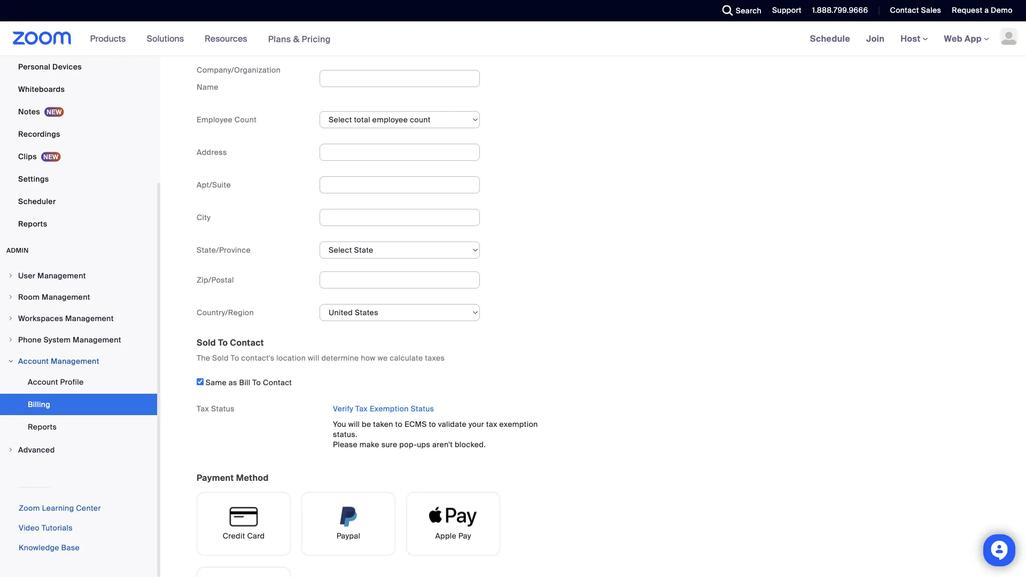 Task type: locate. For each thing, give the bounding box(es) containing it.
to left contact's
[[231, 353, 239, 363]]

1 vertical spatial contact
[[230, 337, 264, 349]]

knowledge base
[[19, 543, 80, 553]]

right image for workspaces
[[7, 316, 14, 322]]

1 horizontal spatial phone
[[197, 33, 220, 42]]

1 right image from the top
[[7, 273, 14, 279]]

right image inside room management menu item
[[7, 294, 14, 301]]

join link
[[859, 21, 893, 56]]

tax status
[[197, 404, 235, 414]]

solutions button
[[147, 21, 189, 56]]

right image left user
[[7, 273, 14, 279]]

None checkbox
[[197, 379, 204, 386]]

management up room management
[[37, 271, 86, 281]]

as
[[229, 378, 237, 388]]

status down same
[[211, 404, 235, 414]]

2 tax from the left
[[356, 404, 368, 414]]

2 vertical spatial to
[[253, 378, 261, 388]]

contact down 'location' at bottom left
[[263, 378, 292, 388]]

base
[[61, 543, 80, 553]]

right image
[[7, 273, 14, 279], [7, 316, 14, 322], [7, 358, 14, 365]]

to
[[218, 337, 228, 349], [231, 353, 239, 363], [253, 378, 261, 388]]

0 horizontal spatial tax
[[197, 404, 209, 414]]

to right taken
[[396, 420, 403, 430]]

employee
[[197, 115, 233, 125]]

profile picture image
[[1001, 28, 1018, 45]]

zoom
[[19, 504, 40, 514]]

support link
[[765, 0, 805, 21], [773, 5, 802, 15]]

to down country/region
[[218, 337, 228, 349]]

whiteboards
[[18, 84, 65, 94]]

1 vertical spatial to
[[231, 353, 239, 363]]

1 to from the left
[[396, 420, 403, 430]]

to
[[396, 420, 403, 430], [429, 420, 436, 430]]

will left be
[[349, 420, 360, 430]]

tax
[[486, 420, 498, 430]]

please
[[333, 440, 358, 450]]

2 right image from the top
[[7, 316, 14, 322]]

plans & pricing link
[[268, 33, 331, 45], [268, 33, 331, 45]]

clips
[[18, 152, 37, 162]]

1 vertical spatial reports link
[[0, 417, 157, 438]]

0 vertical spatial reports
[[18, 219, 47, 229]]

0 vertical spatial to
[[218, 337, 228, 349]]

app
[[965, 33, 982, 44]]

0 vertical spatial will
[[308, 353, 320, 363]]

zip/postal
[[197, 275, 234, 285]]

room management menu item
[[0, 287, 157, 308]]

personal menu menu
[[0, 0, 157, 236]]

right image inside user management menu item
[[7, 273, 14, 279]]

resources
[[205, 33, 247, 44]]

bill
[[239, 378, 251, 388]]

1.888.799.9666 button
[[805, 0, 871, 21], [813, 5, 869, 15]]

right image left room
[[7, 294, 14, 301]]

apple pay
[[436, 532, 471, 542]]

search button
[[715, 0, 765, 21]]

1 tax from the left
[[197, 404, 209, 414]]

phone number
[[197, 33, 252, 42]]

reports down billing
[[28, 422, 57, 432]]

exemption
[[500, 420, 538, 430]]

management up the profile
[[51, 356, 99, 366]]

right image for room
[[7, 294, 14, 301]]

management down room management menu item
[[65, 314, 114, 324]]

a
[[985, 5, 990, 15]]

right image inside workspaces management menu item
[[7, 316, 14, 322]]

phone left the number on the left of page
[[197, 33, 220, 42]]

None text field
[[320, 29, 480, 46], [320, 144, 480, 161], [320, 177, 480, 194], [320, 29, 480, 46], [320, 144, 480, 161], [320, 177, 480, 194]]

web app
[[945, 33, 982, 44]]

right image inside account management menu item
[[7, 358, 14, 365]]

location
[[277, 353, 306, 363]]

sold up the
[[197, 337, 216, 349]]

paypal
[[337, 532, 361, 542]]

2 vertical spatial right image
[[7, 358, 14, 365]]

ups
[[417, 440, 431, 450]]

1 reports link from the top
[[0, 213, 157, 235]]

sold right the
[[212, 353, 229, 363]]

number
[[222, 33, 252, 42]]

account up account profile
[[18, 356, 49, 366]]

phone down workspaces
[[18, 335, 42, 345]]

room management
[[18, 292, 90, 302]]

same
[[206, 378, 227, 388]]

sure
[[382, 440, 398, 450]]

management up workspaces management
[[42, 292, 90, 302]]

reports link down scheduler link on the top of page
[[0, 213, 157, 235]]

right image for user
[[7, 273, 14, 279]]

right image left account management
[[7, 358, 14, 365]]

contact inside sold to contact the sold to contact's location will determine how we calculate taxes
[[230, 337, 264, 349]]

google pay image
[[197, 567, 291, 578]]

right image
[[7, 294, 14, 301], [7, 337, 14, 343], [7, 447, 14, 454]]

contact left the sales
[[891, 5, 920, 15]]

reports down scheduler
[[18, 219, 47, 229]]

demo
[[992, 5, 1013, 15]]

right image left workspaces
[[7, 316, 14, 322]]

1 vertical spatial will
[[349, 420, 360, 430]]

1 horizontal spatial will
[[349, 420, 360, 430]]

meetings navigation
[[803, 21, 1027, 56]]

1 horizontal spatial tax
[[356, 404, 368, 414]]

management for workspaces management
[[65, 314, 114, 324]]

account for account profile
[[28, 377, 58, 387]]

make
[[360, 440, 380, 450]]

0 vertical spatial reports link
[[0, 213, 157, 235]]

status.
[[333, 430, 358, 440]]

notes
[[18, 107, 40, 117]]

1 vertical spatial right image
[[7, 337, 14, 343]]

products
[[90, 33, 126, 44]]

0 vertical spatial right image
[[7, 294, 14, 301]]

2 right image from the top
[[7, 337, 14, 343]]

address
[[197, 148, 227, 157]]

right image left advanced
[[7, 447, 14, 454]]

account
[[18, 356, 49, 366], [28, 377, 58, 387]]

you
[[333, 420, 347, 430]]

0 vertical spatial account
[[18, 356, 49, 366]]

1 vertical spatial phone
[[18, 335, 42, 345]]

your
[[469, 420, 484, 430]]

zoom logo image
[[13, 32, 71, 45]]

to right ecms
[[429, 420, 436, 430]]

workspaces
[[18, 314, 63, 324]]

phone inside the phone system management menu item
[[18, 335, 42, 345]]

2 horizontal spatial to
[[253, 378, 261, 388]]

reports link down billing link
[[0, 417, 157, 438]]

right image inside advanced menu item
[[7, 447, 14, 454]]

contact up contact's
[[230, 337, 264, 349]]

phone system management
[[18, 335, 121, 345]]

tax down same
[[197, 404, 209, 414]]

0 horizontal spatial phone
[[18, 335, 42, 345]]

account up billing
[[28, 377, 58, 387]]

to right bill
[[253, 378, 261, 388]]

personal devices link
[[0, 56, 157, 78]]

will right 'location' at bottom left
[[308, 353, 320, 363]]

1 vertical spatial reports
[[28, 422, 57, 432]]

3 right image from the top
[[7, 447, 14, 454]]

0 horizontal spatial to
[[218, 337, 228, 349]]

management for account management
[[51, 356, 99, 366]]

0 vertical spatial phone
[[197, 33, 220, 42]]

right image inside the phone system management menu item
[[7, 337, 14, 343]]

0 horizontal spatial status
[[211, 404, 235, 414]]

be
[[362, 420, 371, 430]]

status up ecms
[[411, 404, 434, 414]]

scheduler
[[18, 197, 56, 206]]

banner
[[0, 21, 1027, 56]]

0 vertical spatial right image
[[7, 273, 14, 279]]

None text field
[[320, 0, 480, 14], [320, 70, 480, 87], [320, 209, 480, 226], [320, 272, 480, 289], [320, 0, 480, 14], [320, 70, 480, 87], [320, 209, 480, 226], [320, 272, 480, 289]]

reports
[[18, 219, 47, 229], [28, 422, 57, 432]]

web
[[945, 33, 963, 44]]

3 right image from the top
[[7, 358, 14, 365]]

0 horizontal spatial to
[[396, 420, 403, 430]]

account management menu
[[0, 372, 157, 439]]

2 vertical spatial contact
[[263, 378, 292, 388]]

account inside 'link'
[[28, 377, 58, 387]]

reports inside account management menu
[[28, 422, 57, 432]]

apple
[[436, 532, 457, 542]]

1 right image from the top
[[7, 294, 14, 301]]

tax
[[197, 404, 209, 414], [356, 404, 368, 414]]

clips link
[[0, 146, 157, 167]]

you will be taken to ecms to validate your tax exemption status. please make sure pop-ups aren't blocked.
[[333, 420, 538, 450]]

request a demo
[[953, 5, 1013, 15]]

account inside menu item
[[18, 356, 49, 366]]

devices
[[52, 62, 82, 72]]

1 vertical spatial account
[[28, 377, 58, 387]]

2 vertical spatial right image
[[7, 447, 14, 454]]

1 vertical spatial sold
[[212, 353, 229, 363]]

phone for phone system management
[[18, 335, 42, 345]]

contact sales
[[891, 5, 942, 15]]

2 reports link from the top
[[0, 417, 157, 438]]

user
[[18, 271, 35, 281]]

sales
[[922, 5, 942, 15]]

learning
[[42, 504, 74, 514]]

1 horizontal spatial status
[[411, 404, 434, 414]]

personal
[[18, 62, 50, 72]]

right image left the system
[[7, 337, 14, 343]]

0 horizontal spatial will
[[308, 353, 320, 363]]

tax up be
[[356, 404, 368, 414]]

1 vertical spatial right image
[[7, 316, 14, 322]]

notes link
[[0, 101, 157, 122]]

credit
[[223, 532, 245, 542]]

1 horizontal spatial to
[[429, 420, 436, 430]]



Task type: describe. For each thing, give the bounding box(es) containing it.
user management
[[18, 271, 86, 281]]

validate
[[438, 420, 467, 430]]

knowledge
[[19, 543, 59, 553]]

ecms
[[405, 420, 427, 430]]

recordings
[[18, 129, 60, 139]]

product information navigation
[[82, 21, 339, 56]]

how
[[361, 353, 376, 363]]

1.888.799.9666
[[813, 5, 869, 15]]

1.888.799.9666 button up schedule link
[[813, 5, 869, 15]]

we
[[378, 353, 388, 363]]

center
[[76, 504, 101, 514]]

knowledge base link
[[19, 543, 80, 553]]

country/region
[[197, 308, 254, 318]]

host button
[[901, 33, 929, 44]]

same as bill to contact
[[204, 378, 292, 388]]

taxes
[[425, 353, 445, 363]]

plans & pricing
[[268, 33, 331, 45]]

credit card
[[223, 532, 265, 542]]

room
[[18, 292, 40, 302]]

account profile link
[[0, 372, 157, 393]]

system
[[44, 335, 71, 345]]

2 to from the left
[[429, 420, 436, 430]]

company/organization name
[[197, 65, 281, 92]]

billing link
[[0, 394, 157, 416]]

advanced
[[18, 445, 55, 455]]

pop-
[[400, 440, 417, 450]]

company/organization
[[197, 65, 281, 75]]

count
[[235, 115, 257, 125]]

recordings link
[[0, 124, 157, 145]]

&
[[293, 33, 300, 45]]

request
[[953, 5, 983, 15]]

exemption
[[370, 404, 409, 414]]

right image for phone
[[7, 337, 14, 343]]

search
[[736, 6, 762, 16]]

state/province
[[197, 245, 251, 255]]

right image for account
[[7, 358, 14, 365]]

account for account management
[[18, 356, 49, 366]]

card
[[247, 532, 265, 542]]

apt/suite
[[197, 180, 231, 190]]

2 status from the left
[[411, 404, 434, 414]]

0 vertical spatial contact
[[891, 5, 920, 15]]

admin
[[6, 247, 29, 255]]

contact's
[[241, 353, 275, 363]]

1.888.799.9666 button up "schedule" in the right top of the page
[[805, 0, 871, 21]]

schedule link
[[803, 21, 859, 56]]

whiteboards link
[[0, 79, 157, 100]]

support
[[773, 5, 802, 15]]

management for user management
[[37, 271, 86, 281]]

web app button
[[945, 33, 990, 44]]

video tutorials link
[[19, 524, 73, 533]]

management down workspaces management menu item
[[73, 335, 121, 345]]

phone system management menu item
[[0, 330, 157, 350]]

will inside sold to contact the sold to contact's location will determine how we calculate taxes
[[308, 353, 320, 363]]

tutorials
[[42, 524, 73, 533]]

verify tax exemption status
[[333, 404, 434, 414]]

profile
[[60, 377, 84, 387]]

1 status from the left
[[211, 404, 235, 414]]

admin menu menu
[[0, 266, 157, 462]]

sold to contact the sold to contact's location will determine how we calculate taxes
[[197, 337, 445, 363]]

scheduler link
[[0, 191, 157, 212]]

name
[[197, 82, 219, 92]]

settings
[[18, 174, 49, 184]]

resources button
[[205, 21, 252, 56]]

calculate
[[390, 353, 423, 363]]

zoom learning center
[[19, 504, 101, 514]]

will inside you will be taken to ecms to validate your tax exemption status. please make sure pop-ups aren't blocked.
[[349, 420, 360, 430]]

schedule
[[811, 33, 851, 44]]

management for room management
[[42, 292, 90, 302]]

video
[[19, 524, 40, 533]]

billing
[[28, 400, 50, 410]]

solutions
[[147, 33, 184, 44]]

workspaces management menu item
[[0, 309, 157, 329]]

city
[[197, 213, 211, 223]]

pricing
[[302, 33, 331, 45]]

host
[[901, 33, 923, 44]]

phone for phone number
[[197, 33, 220, 42]]

banner containing products
[[0, 21, 1027, 56]]

zoom learning center link
[[19, 504, 101, 514]]

user management menu item
[[0, 266, 157, 286]]

0 vertical spatial sold
[[197, 337, 216, 349]]

account management
[[18, 356, 99, 366]]

plans
[[268, 33, 291, 45]]

the
[[197, 353, 210, 363]]

taken
[[373, 420, 394, 430]]

blocked.
[[455, 440, 486, 450]]

advanced menu item
[[0, 440, 157, 460]]

1 horizontal spatial to
[[231, 353, 239, 363]]

settings link
[[0, 168, 157, 190]]

account management menu item
[[0, 351, 157, 372]]

aren't
[[433, 440, 453, 450]]

employee count
[[197, 115, 257, 125]]

personal devices
[[18, 62, 82, 72]]

reports inside personal menu menu
[[18, 219, 47, 229]]

determine
[[322, 353, 359, 363]]



Task type: vqa. For each thing, say whether or not it's contained in the screenshot.
right icon inside the Workspaces Management menu item
yes



